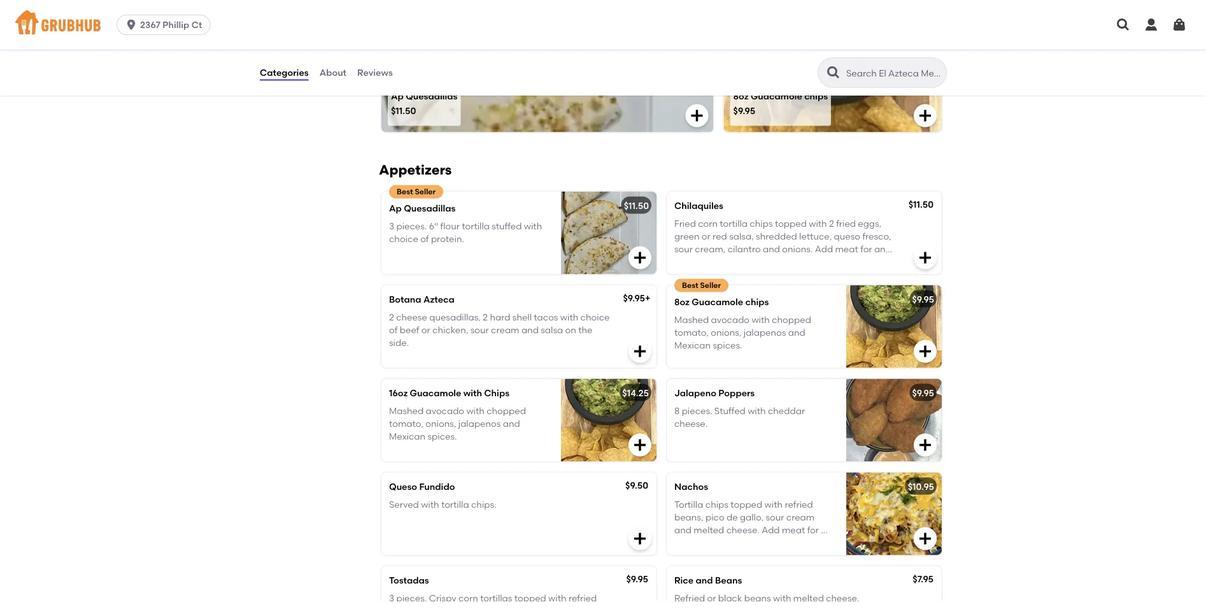 Task type: vqa. For each thing, say whether or not it's contained in the screenshot.
pieces. inside 8 pieces. Stuffed with cheddar cheese.
yes



Task type: locate. For each thing, give the bounding box(es) containing it.
1 horizontal spatial an
[[875, 244, 886, 255]]

reviews button
[[357, 50, 394, 96]]

2367 phillip ct
[[140, 19, 202, 30]]

cream inside the tortilla chips topped with refried beans, pico de gallo, sour cream and melted cheese. add meat for an additional charge.
[[787, 512, 815, 523]]

sour
[[675, 244, 693, 255], [471, 325, 489, 335], [766, 512, 785, 523]]

chips up 'pico'
[[706, 499, 729, 510]]

$11.50 inside ap quesadillas $11.50
[[391, 105, 416, 116]]

1 horizontal spatial pieces.
[[682, 405, 713, 416]]

tortilla up salsa,
[[720, 218, 748, 229]]

sour inside the tortilla chips topped with refried beans, pico de gallo, sour cream and melted cheese. add meat for an additional charge.
[[766, 512, 785, 523]]

tortilla down fundido
[[442, 499, 469, 510]]

chips.
[[471, 499, 497, 510]]

mashed avocado with chopped tomato, onions, jalapenos and mexican spices. down 16oz guacamole with chips
[[389, 405, 526, 442]]

0 horizontal spatial jalapenos
[[459, 418, 501, 429]]

0 vertical spatial guacamole
[[751, 90, 803, 101]]

of left protein. on the left top
[[421, 233, 429, 244]]

for down refried
[[808, 525, 819, 536]]

green
[[675, 231, 700, 242]]

0 vertical spatial chopped
[[772, 314, 812, 325]]

0 vertical spatial ap
[[391, 90, 404, 101]]

onions, down 16oz guacamole with chips
[[426, 418, 456, 429]]

Search El Azteca Mexican Restaurant-Mahwah search field
[[846, 67, 943, 79]]

or inside fried corn tortilla chips topped with 2 fried eggs, green or red salsa, shredded lettuce, queso fresco, sour cream, cilantro and onions. add meat for an additional charge.
[[702, 231, 711, 242]]

an inside the tortilla chips topped with refried beans, pico de gallo, sour cream and melted cheese. add meat for an additional charge.
[[822, 525, 833, 536]]

0 vertical spatial best seller
[[397, 187, 436, 196]]

ap up the 3
[[389, 203, 402, 213]]

tortilla for queso fundido
[[442, 499, 469, 510]]

1 vertical spatial best
[[682, 281, 699, 290]]

add down lettuce, on the right of page
[[815, 244, 833, 255]]

1 horizontal spatial tomato,
[[675, 327, 709, 338]]

2 charge. from the top
[[721, 538, 754, 549]]

cilantro
[[728, 244, 761, 255]]

1 vertical spatial add
[[762, 525, 780, 536]]

with inside 8 pieces. stuffed with cheddar cheese.
[[748, 405, 766, 416]]

1 horizontal spatial add
[[815, 244, 833, 255]]

stuffed
[[492, 221, 522, 231]]

seller
[[415, 187, 436, 196], [701, 281, 721, 290]]

chips
[[805, 90, 828, 101], [750, 218, 773, 229], [746, 296, 769, 307], [706, 499, 729, 510]]

chips inside the tortilla chips topped with refried beans, pico de gallo, sour cream and melted cheese. add meat for an additional charge.
[[706, 499, 729, 510]]

mexican up jalapeno at the right
[[675, 340, 711, 351]]

best seller up 8oz guacamole chips
[[682, 281, 721, 290]]

add
[[815, 244, 833, 255], [762, 525, 780, 536]]

0 vertical spatial mexican
[[675, 340, 711, 351]]

beef
[[400, 325, 420, 335]]

fried
[[675, 218, 696, 229]]

guacamole for 8oz guacamole chips $9.95
[[751, 90, 803, 101]]

0 horizontal spatial meat
[[782, 525, 806, 536]]

quesadillas for ap quesadillas
[[404, 203, 456, 213]]

botana
[[389, 294, 422, 304]]

2 horizontal spatial 2
[[830, 218, 835, 229]]

0 vertical spatial charge.
[[721, 257, 754, 268]]

2 left 'cheese'
[[389, 312, 394, 322]]

1 horizontal spatial chopped
[[772, 314, 812, 325]]

ap down 'reviews'
[[391, 90, 404, 101]]

quesadillas
[[406, 90, 458, 101], [404, 203, 456, 213]]

8
[[675, 405, 680, 416]]

for down fresco,
[[861, 244, 873, 255]]

jalapenos for with
[[459, 418, 501, 429]]

quesadillas right reviews button
[[406, 90, 458, 101]]

chips down cilantro on the right of page
[[746, 296, 769, 307]]

8oz inside the '8oz guacamole chips $9.95'
[[734, 90, 749, 101]]

best up the ap quesadillas at the left top of the page
[[397, 187, 413, 196]]

1 horizontal spatial spices.
[[713, 340, 743, 351]]

0 vertical spatial mashed avocado with chopped tomato, onions, jalapenos and mexican spices.
[[675, 314, 812, 351]]

charge. down cilantro on the right of page
[[721, 257, 754, 268]]

mashed avocado with chopped tomato, onions, jalapenos and mexican spices. down 8oz guacamole chips
[[675, 314, 812, 351]]

2 left fried
[[830, 218, 835, 229]]

1 horizontal spatial onions,
[[711, 327, 742, 338]]

the
[[579, 325, 593, 335]]

1 vertical spatial of
[[389, 325, 398, 335]]

beans,
[[675, 512, 704, 523]]

avocado down 8oz guacamole chips
[[711, 314, 750, 325]]

onions, for chips
[[711, 327, 742, 338]]

seller for quesadillas
[[415, 187, 436, 196]]

meat down refried
[[782, 525, 806, 536]]

charge. inside the tortilla chips topped with refried beans, pico de gallo, sour cream and melted cheese. add meat for an additional charge.
[[721, 538, 754, 549]]

mexican
[[675, 340, 711, 351], [389, 431, 426, 442]]

ap for ap quesadillas $11.50
[[391, 90, 404, 101]]

1 vertical spatial mashed
[[389, 405, 424, 416]]

side.
[[389, 338, 409, 348]]

topped
[[775, 218, 807, 229], [731, 499, 763, 510]]

8oz
[[734, 90, 749, 101], [675, 296, 690, 307]]

1 horizontal spatial cheese.
[[727, 525, 760, 536]]

sour down green
[[675, 244, 693, 255]]

2 vertical spatial guacamole
[[410, 387, 462, 398]]

0 horizontal spatial mashed avocado with chopped tomato, onions, jalapenos and mexican spices.
[[389, 405, 526, 442]]

tomato, down 16oz
[[389, 418, 424, 429]]

ap inside ap quesadillas $11.50
[[391, 90, 404, 101]]

1 vertical spatial choice
[[581, 312, 610, 322]]

0 horizontal spatial $11.50
[[391, 105, 416, 116]]

cream down hard
[[491, 325, 520, 335]]

1 horizontal spatial best
[[682, 281, 699, 290]]

chicken,
[[433, 325, 469, 335]]

and inside fried corn tortilla chips topped with 2 fried eggs, green or red salsa, shredded lettuce, queso fresco, sour cream, cilantro and onions. add meat for an additional charge.
[[763, 244, 781, 255]]

or down corn on the top
[[702, 231, 711, 242]]

2 additional from the top
[[675, 538, 719, 549]]

1 vertical spatial for
[[808, 525, 819, 536]]

meat
[[836, 244, 859, 255], [782, 525, 806, 536]]

3 pieces. 6" flour tortilla stuffed with choice of protein.
[[389, 221, 542, 244]]

0 vertical spatial avocado
[[711, 314, 750, 325]]

0 vertical spatial or
[[702, 231, 711, 242]]

spices.
[[713, 340, 743, 351], [428, 431, 457, 442]]

pieces.
[[397, 221, 427, 231], [682, 405, 713, 416]]

0 vertical spatial for
[[861, 244, 873, 255]]

with
[[809, 218, 827, 229], [524, 221, 542, 231], [561, 312, 579, 322], [752, 314, 770, 325], [464, 387, 482, 398], [467, 405, 485, 416], [748, 405, 766, 416], [421, 499, 439, 510], [765, 499, 783, 510]]

0 vertical spatial seller
[[415, 187, 436, 196]]

mashed down 16oz
[[389, 405, 424, 416]]

phillip
[[163, 19, 189, 30]]

1 vertical spatial onions,
[[426, 418, 456, 429]]

0 vertical spatial spices.
[[713, 340, 743, 351]]

1 horizontal spatial sour
[[675, 244, 693, 255]]

tortilla inside the 3 pieces. 6" flour tortilla stuffed with choice of protein.
[[462, 221, 490, 231]]

0 horizontal spatial for
[[808, 525, 819, 536]]

salsa
[[541, 325, 563, 335]]

0 horizontal spatial avocado
[[426, 405, 465, 416]]

mashed avocado with chopped tomato, onions, jalapenos and mexican spices. for chips
[[675, 314, 812, 351]]

1 horizontal spatial meat
[[836, 244, 859, 255]]

$7.95
[[913, 573, 934, 584]]

0 horizontal spatial chopped
[[487, 405, 526, 416]]

0 vertical spatial 8oz
[[734, 90, 749, 101]]

0 vertical spatial meat
[[836, 244, 859, 255]]

pieces. for 8
[[682, 405, 713, 416]]

chips down search icon on the right top of page
[[805, 90, 828, 101]]

0 horizontal spatial tomato,
[[389, 418, 424, 429]]

meat inside the tortilla chips topped with refried beans, pico de gallo, sour cream and melted cheese. add meat for an additional charge.
[[782, 525, 806, 536]]

1 vertical spatial 8oz
[[675, 296, 690, 307]]

ap quesadillas
[[389, 203, 456, 213]]

1 horizontal spatial mexican
[[675, 340, 711, 351]]

1 vertical spatial or
[[422, 325, 431, 335]]

0 horizontal spatial cheese.
[[675, 418, 708, 429]]

1 vertical spatial sour
[[471, 325, 489, 335]]

quesadillas,
[[430, 312, 481, 322]]

0 horizontal spatial mexican
[[389, 431, 426, 442]]

1 vertical spatial chopped
[[487, 405, 526, 416]]

best seller
[[397, 187, 436, 196], [682, 281, 721, 290]]

1 horizontal spatial for
[[861, 244, 873, 255]]

sour down quesadillas,
[[471, 325, 489, 335]]

mashed avocado with chopped tomato, onions, jalapenos and mexican spices.
[[675, 314, 812, 351], [389, 405, 526, 442]]

0 horizontal spatial sour
[[471, 325, 489, 335]]

onions.
[[783, 244, 813, 255]]

spices. down 16oz guacamole with chips
[[428, 431, 457, 442]]

mashed
[[675, 314, 709, 325], [389, 405, 424, 416]]

2367
[[140, 19, 161, 30]]

pieces. inside 8 pieces. stuffed with cheddar cheese.
[[682, 405, 713, 416]]

guacamole for 8oz guacamole chips
[[692, 296, 744, 307]]

seller up 8oz guacamole chips
[[701, 281, 721, 290]]

0 vertical spatial quesadillas
[[406, 90, 458, 101]]

yelp image
[[897, 65, 931, 77]]

and
[[763, 244, 781, 255], [522, 325, 539, 335], [789, 327, 806, 338], [503, 418, 520, 429], [675, 525, 692, 536], [696, 575, 713, 585]]

cheese
[[396, 312, 427, 322]]

for
[[861, 244, 873, 255], [808, 525, 819, 536]]

jalapenos down chips
[[459, 418, 501, 429]]

1 horizontal spatial mashed
[[675, 314, 709, 325]]

best up 8oz guacamole chips
[[682, 281, 699, 290]]

jalapeno poppers image
[[847, 379, 942, 462]]

cream
[[491, 325, 520, 335], [787, 512, 815, 523]]

svg image for tortilla chips topped with refried beans, pico de gallo, sour cream and melted cheese. add meat for an additional charge.
[[918, 531, 933, 546]]

jalapenos down 8oz guacamole chips
[[744, 327, 786, 338]]

1 vertical spatial quesadillas
[[404, 203, 456, 213]]

nachos image
[[847, 472, 942, 555]]

0 vertical spatial topped
[[775, 218, 807, 229]]

additional down cream, on the top of the page
[[675, 257, 719, 268]]

additional inside fried corn tortilla chips topped with 2 fried eggs, green or red salsa, shredded lettuce, queso fresco, sour cream, cilantro and onions. add meat for an additional charge.
[[675, 257, 719, 268]]

1 charge. from the top
[[721, 257, 754, 268]]

cheese. down the 8
[[675, 418, 708, 429]]

1 horizontal spatial of
[[421, 233, 429, 244]]

and inside the tortilla chips topped with refried beans, pico de gallo, sour cream and melted cheese. add meat for an additional charge.
[[675, 525, 692, 536]]

quesadillas inside ap quesadillas $11.50
[[406, 90, 458, 101]]

of
[[421, 233, 429, 244], [389, 325, 398, 335]]

pieces. down jalapeno at the right
[[682, 405, 713, 416]]

sour right 'gallo,'
[[766, 512, 785, 523]]

served
[[389, 499, 419, 510]]

1 horizontal spatial or
[[702, 231, 711, 242]]

1 additional from the top
[[675, 257, 719, 268]]

with inside fried corn tortilla chips topped with 2 fried eggs, green or red salsa, shredded lettuce, queso fresco, sour cream, cilantro and onions. add meat for an additional charge.
[[809, 218, 827, 229]]

ct
[[192, 19, 202, 30]]

1 vertical spatial seller
[[701, 281, 721, 290]]

0 horizontal spatial cream
[[491, 325, 520, 335]]

0 vertical spatial jalapenos
[[744, 327, 786, 338]]

1 vertical spatial mexican
[[389, 431, 426, 442]]

0 horizontal spatial or
[[422, 325, 431, 335]]

tortilla
[[720, 218, 748, 229], [462, 221, 490, 231], [442, 499, 469, 510]]

chips up shredded
[[750, 218, 773, 229]]

azteca
[[424, 294, 455, 304]]

cheese. inside the tortilla chips topped with refried beans, pico de gallo, sour cream and melted cheese. add meat for an additional charge.
[[727, 525, 760, 536]]

0 horizontal spatial mashed
[[389, 405, 424, 416]]

0 horizontal spatial onions,
[[426, 418, 456, 429]]

or
[[702, 231, 711, 242], [422, 325, 431, 335]]

0 vertical spatial best
[[397, 187, 413, 196]]

choice
[[389, 233, 418, 244], [581, 312, 610, 322]]

additional
[[675, 257, 719, 268], [675, 538, 719, 549]]

1 horizontal spatial cream
[[787, 512, 815, 523]]

tortilla right flour
[[462, 221, 490, 231]]

$11.50
[[391, 105, 416, 116], [909, 199, 934, 210], [624, 200, 649, 211]]

0 horizontal spatial pieces.
[[397, 221, 427, 231]]

8 pieces. stuffed with cheddar cheese.
[[675, 405, 805, 429]]

poppers
[[719, 387, 755, 398]]

0 horizontal spatial seller
[[415, 187, 436, 196]]

0 horizontal spatial choice
[[389, 233, 418, 244]]

tortilla inside fried corn tortilla chips topped with 2 fried eggs, green or red salsa, shredded lettuce, queso fresco, sour cream, cilantro and onions. add meat for an additional charge.
[[720, 218, 748, 229]]

16oz guacamole with chips image
[[561, 379, 657, 462]]

an inside fried corn tortilla chips topped with 2 fried eggs, green or red salsa, shredded lettuce, queso fresco, sour cream, cilantro and onions. add meat for an additional charge.
[[875, 244, 886, 255]]

fried
[[837, 218, 856, 229]]

quesadillas for ap quesadillas $11.50
[[406, 90, 458, 101]]

2 vertical spatial sour
[[766, 512, 785, 523]]

3
[[389, 221, 394, 231]]

0 vertical spatial cheese.
[[675, 418, 708, 429]]

cream inside 2 cheese quesadillas, 2 hard shell tacos with choice of beef or chicken, sour cream and salsa on the side.
[[491, 325, 520, 335]]

0 vertical spatial choice
[[389, 233, 418, 244]]

choice down the 3
[[389, 233, 418, 244]]

best seller up the ap quesadillas at the left top of the page
[[397, 187, 436, 196]]

an
[[875, 244, 886, 255], [822, 525, 833, 536]]

0 horizontal spatial add
[[762, 525, 780, 536]]

chopped for 8oz guacamole chips
[[772, 314, 812, 325]]

1 vertical spatial cream
[[787, 512, 815, 523]]

hard
[[490, 312, 511, 322]]

with inside the tortilla chips topped with refried beans, pico de gallo, sour cream and melted cheese. add meat for an additional charge.
[[765, 499, 783, 510]]

best for quesadillas
[[397, 187, 413, 196]]

0 vertical spatial onions,
[[711, 327, 742, 338]]

avocado down 16oz guacamole with chips
[[426, 405, 465, 416]]

with inside 2 cheese quesadillas, 2 hard shell tacos with choice of beef or chicken, sour cream and salsa on the side.
[[561, 312, 579, 322]]

svg image
[[1116, 17, 1132, 32], [1144, 17, 1160, 32], [1172, 17, 1188, 32], [125, 18, 138, 31], [690, 108, 705, 123], [918, 344, 933, 359], [918, 437, 933, 453], [633, 531, 648, 546]]

1 horizontal spatial choice
[[581, 312, 610, 322]]

0 horizontal spatial best
[[397, 187, 413, 196]]

jalapenos for chips
[[744, 327, 786, 338]]

add inside fried corn tortilla chips topped with 2 fried eggs, green or red salsa, shredded lettuce, queso fresco, sour cream, cilantro and onions. add meat for an additional charge.
[[815, 244, 833, 255]]

2 left hard
[[483, 312, 488, 322]]

8oz guacamole chips $9.95
[[734, 90, 828, 116]]

0 horizontal spatial guacamole
[[410, 387, 462, 398]]

1 vertical spatial charge.
[[721, 538, 754, 549]]

of up side.
[[389, 325, 398, 335]]

ap
[[391, 90, 404, 101], [389, 203, 402, 213]]

cream down refried
[[787, 512, 815, 523]]

salsa,
[[730, 231, 754, 242]]

best
[[397, 187, 413, 196], [682, 281, 699, 290]]

guacamole inside the '8oz guacamole chips $9.95'
[[751, 90, 803, 101]]

cheese.
[[675, 418, 708, 429], [727, 525, 760, 536]]

charge.
[[721, 257, 754, 268], [721, 538, 754, 549]]

spices. down 8oz guacamole chips
[[713, 340, 743, 351]]

additional down melted
[[675, 538, 719, 549]]

best seller for quesadillas
[[397, 187, 436, 196]]

0 horizontal spatial topped
[[731, 499, 763, 510]]

mexican down 16oz
[[389, 431, 426, 442]]

categories
[[260, 67, 309, 78]]

add down 'gallo,'
[[762, 525, 780, 536]]

tomato, down 8oz guacamole chips
[[675, 327, 709, 338]]

pieces. for 3
[[397, 221, 427, 231]]

choice up the on the bottom left of the page
[[581, 312, 610, 322]]

1 vertical spatial pieces.
[[682, 405, 713, 416]]

0 vertical spatial pieces.
[[397, 221, 427, 231]]

mexican for 16oz
[[389, 431, 426, 442]]

1 vertical spatial mashed avocado with chopped tomato, onions, jalapenos and mexican spices.
[[389, 405, 526, 442]]

or right "beef"
[[422, 325, 431, 335]]

1 horizontal spatial avocado
[[711, 314, 750, 325]]

1 horizontal spatial 8oz
[[734, 90, 749, 101]]

1 horizontal spatial guacamole
[[692, 296, 744, 307]]

topped up shredded
[[775, 218, 807, 229]]

svg image inside 2367 phillip ct button
[[125, 18, 138, 31]]

quesadillas up 6"
[[404, 203, 456, 213]]

cheese. down 'gallo,'
[[727, 525, 760, 536]]

queso
[[389, 481, 417, 492]]

seller up the ap quesadillas at the left top of the page
[[415, 187, 436, 196]]

1 vertical spatial spices.
[[428, 431, 457, 442]]

avocado
[[711, 314, 750, 325], [426, 405, 465, 416]]

1 vertical spatial topped
[[731, 499, 763, 510]]

1 vertical spatial guacamole
[[692, 296, 744, 307]]

ap quesadillas image
[[561, 191, 657, 274]]

mashed down 8oz guacamole chips
[[675, 314, 709, 325]]

1 vertical spatial an
[[822, 525, 833, 536]]

topped up 'gallo,'
[[731, 499, 763, 510]]

6"
[[429, 221, 438, 231]]

2
[[830, 218, 835, 229], [389, 312, 394, 322], [483, 312, 488, 322]]

appetizers
[[379, 161, 452, 178]]

charge. inside fried corn tortilla chips topped with 2 fried eggs, green or red salsa, shredded lettuce, queso fresco, sour cream, cilantro and onions. add meat for an additional charge.
[[721, 257, 754, 268]]

guacamole
[[751, 90, 803, 101], [692, 296, 744, 307], [410, 387, 462, 398]]

0 horizontal spatial 2
[[389, 312, 394, 322]]

1 vertical spatial additional
[[675, 538, 719, 549]]

of inside the 3 pieces. 6" flour tortilla stuffed with choice of protein.
[[421, 233, 429, 244]]

tortilla chips topped with refried beans, pico de gallo, sour cream and melted cheese. add meat for an additional charge.
[[675, 499, 833, 549]]

0 vertical spatial add
[[815, 244, 833, 255]]

charge. down de
[[721, 538, 754, 549]]

1 vertical spatial avocado
[[426, 405, 465, 416]]

rice and beans
[[675, 575, 742, 585]]

onions, down 8oz guacamole chips
[[711, 327, 742, 338]]

0 vertical spatial tomato,
[[675, 327, 709, 338]]

0 horizontal spatial an
[[822, 525, 833, 536]]

pieces. inside the 3 pieces. 6" flour tortilla stuffed with choice of protein.
[[397, 221, 427, 231]]

pieces. right the 3
[[397, 221, 427, 231]]

1 vertical spatial meat
[[782, 525, 806, 536]]

meat down queso
[[836, 244, 859, 255]]

0 vertical spatial sour
[[675, 244, 693, 255]]

2 horizontal spatial guacamole
[[751, 90, 803, 101]]

svg image
[[918, 108, 933, 123], [633, 250, 648, 265], [918, 250, 933, 265], [633, 344, 648, 359], [633, 437, 648, 453], [918, 531, 933, 546]]

tomato,
[[675, 327, 709, 338], [389, 418, 424, 429]]

or inside 2 cheese quesadillas, 2 hard shell tacos with choice of beef or chicken, sour cream and salsa on the side.
[[422, 325, 431, 335]]

tomato, for 8oz
[[675, 327, 709, 338]]

mashed for 8oz
[[675, 314, 709, 325]]



Task type: describe. For each thing, give the bounding box(es) containing it.
onions, for with
[[426, 418, 456, 429]]

2367 phillip ct button
[[117, 15, 216, 35]]

search icon image
[[826, 65, 842, 80]]

topped inside fried corn tortilla chips topped with 2 fried eggs, green or red salsa, shredded lettuce, queso fresco, sour cream, cilantro and onions. add meat for an additional charge.
[[775, 218, 807, 229]]

for inside the tortilla chips topped with refried beans, pico de gallo, sour cream and melted cheese. add meat for an additional charge.
[[808, 525, 819, 536]]

nachos
[[675, 481, 708, 492]]

choice inside 2 cheese quesadillas, 2 hard shell tacos with choice of beef or chicken, sour cream and salsa on the side.
[[581, 312, 610, 322]]

chilaquiles
[[675, 200, 724, 211]]

best for guacamole
[[682, 281, 699, 290]]

corn
[[698, 218, 718, 229]]

main navigation navigation
[[0, 0, 1207, 50]]

eggs,
[[858, 218, 882, 229]]

queso fundido
[[389, 481, 455, 492]]

queso
[[834, 231, 861, 242]]

jalapeno poppers
[[675, 387, 755, 398]]

served with tortilla chips.
[[389, 499, 497, 510]]

$9.95 inside the '8oz guacamole chips $9.95'
[[734, 105, 756, 116]]

svg image for mashed avocado with chopped tomato, onions, jalapenos and mexican spices.
[[633, 437, 648, 453]]

of inside 2 cheese quesadillas, 2 hard shell tacos with choice of beef or chicken, sour cream and salsa on the side.
[[389, 325, 398, 335]]

chips
[[484, 387, 510, 398]]

protein.
[[431, 233, 464, 244]]

avocado for chips
[[711, 314, 750, 325]]

tomato, for 16oz
[[389, 418, 424, 429]]

melted
[[694, 525, 725, 536]]

chips inside the '8oz guacamole chips $9.95'
[[805, 90, 828, 101]]

8oz guacamole chips image
[[847, 285, 942, 368]]

refried
[[785, 499, 813, 510]]

pico
[[706, 512, 725, 523]]

16oz
[[389, 387, 408, 398]]

mexican for 8oz
[[675, 340, 711, 351]]

8oz for 8oz guacamole chips $9.95
[[734, 90, 749, 101]]

tortilla
[[675, 499, 704, 510]]

$14.25
[[623, 387, 649, 398]]

ap for ap quesadillas
[[389, 203, 402, 213]]

+
[[645, 292, 651, 303]]

on
[[566, 325, 576, 335]]

tostadas
[[389, 575, 429, 585]]

ap quesadillas $11.50
[[391, 90, 458, 116]]

seller for guacamole
[[701, 281, 721, 290]]

sour inside fried corn tortilla chips topped with 2 fried eggs, green or red salsa, shredded lettuce, queso fresco, sour cream, cilantro and onions. add meat for an additional charge.
[[675, 244, 693, 255]]

mashed avocado with chopped tomato, onions, jalapenos and mexican spices. for with
[[389, 405, 526, 442]]

meat inside fried corn tortilla chips topped with 2 fried eggs, green or red salsa, shredded lettuce, queso fresco, sour cream, cilantro and onions. add meat for an additional charge.
[[836, 244, 859, 255]]

choice inside the 3 pieces. 6" flour tortilla stuffed with choice of protein.
[[389, 233, 418, 244]]

best seller for guacamole
[[682, 281, 721, 290]]

avocado for with
[[426, 405, 465, 416]]

lettuce,
[[800, 231, 832, 242]]

fresco,
[[863, 231, 892, 242]]

mashed for 16oz
[[389, 405, 424, 416]]

fried corn tortilla chips topped with 2 fried eggs, green or red salsa, shredded lettuce, queso fresco, sour cream, cilantro and onions. add meat for an additional charge.
[[675, 218, 892, 268]]

flour
[[441, 221, 460, 231]]

tacos
[[534, 312, 558, 322]]

about
[[320, 67, 347, 78]]

about button
[[319, 50, 347, 96]]

gallo,
[[740, 512, 764, 523]]

svg image for fried corn tortilla chips topped with 2 fried eggs, green or red salsa, shredded lettuce, queso fresco, sour cream, cilantro and onions. add meat for an additional charge.
[[918, 250, 933, 265]]

fundido
[[420, 481, 455, 492]]

$10.95
[[908, 481, 935, 492]]

svg image for 2 cheese quesadillas, 2 hard shell tacos with choice of beef or chicken, sour cream and salsa on the side.
[[633, 344, 648, 359]]

1 horizontal spatial $11.50
[[624, 200, 649, 211]]

categories button
[[259, 50, 309, 96]]

for inside fried corn tortilla chips topped with 2 fried eggs, green or red salsa, shredded lettuce, queso fresco, sour cream, cilantro and onions. add meat for an additional charge.
[[861, 244, 873, 255]]

shredded
[[756, 231, 798, 242]]

1 horizontal spatial 2
[[483, 312, 488, 322]]

cheese. inside 8 pieces. stuffed with cheddar cheese.
[[675, 418, 708, 429]]

tortilla for chilaquiles
[[720, 218, 748, 229]]

botana azteca
[[389, 294, 455, 304]]

shell
[[513, 312, 532, 322]]

and inside 2 cheese quesadillas, 2 hard shell tacos with choice of beef or chicken, sour cream and salsa on the side.
[[522, 325, 539, 335]]

guacamole for 16oz guacamole with chips
[[410, 387, 462, 398]]

16oz guacamole with chips
[[389, 387, 510, 398]]

2 horizontal spatial $11.50
[[909, 199, 934, 210]]

cream,
[[695, 244, 726, 255]]

cheddar
[[768, 405, 805, 416]]

chopped for 16oz guacamole with chips
[[487, 405, 526, 416]]

beans
[[715, 575, 742, 585]]

sour inside 2 cheese quesadillas, 2 hard shell tacos with choice of beef or chicken, sour cream and salsa on the side.
[[471, 325, 489, 335]]

de
[[727, 512, 738, 523]]

reviews
[[357, 67, 393, 78]]

2 inside fried corn tortilla chips topped with 2 fried eggs, green or red salsa, shredded lettuce, queso fresco, sour cream, cilantro and onions. add meat for an additional charge.
[[830, 218, 835, 229]]

with inside the 3 pieces. 6" flour tortilla stuffed with choice of protein.
[[524, 221, 542, 231]]

red
[[713, 231, 727, 242]]

topped inside the tortilla chips topped with refried beans, pico de gallo, sour cream and melted cheese. add meat for an additional charge.
[[731, 499, 763, 510]]

$9.50
[[626, 480, 649, 491]]

$9.95 +
[[623, 292, 651, 303]]

stuffed
[[715, 405, 746, 416]]

chips inside fried corn tortilla chips topped with 2 fried eggs, green or red salsa, shredded lettuce, queso fresco, sour cream, cilantro and onions. add meat for an additional charge.
[[750, 218, 773, 229]]

additional inside the tortilla chips topped with refried beans, pico de gallo, sour cream and melted cheese. add meat for an additional charge.
[[675, 538, 719, 549]]

jalapeno
[[675, 387, 717, 398]]

8oz guacamole chips
[[675, 296, 769, 307]]

add inside the tortilla chips topped with refried beans, pico de gallo, sour cream and melted cheese. add meat for an additional charge.
[[762, 525, 780, 536]]

spices. for with
[[428, 431, 457, 442]]

rice
[[675, 575, 694, 585]]

spices. for chips
[[713, 340, 743, 351]]

2 cheese quesadillas, 2 hard shell tacos with choice of beef or chicken, sour cream and salsa on the side.
[[389, 312, 610, 348]]

8oz for 8oz guacamole chips
[[675, 296, 690, 307]]



